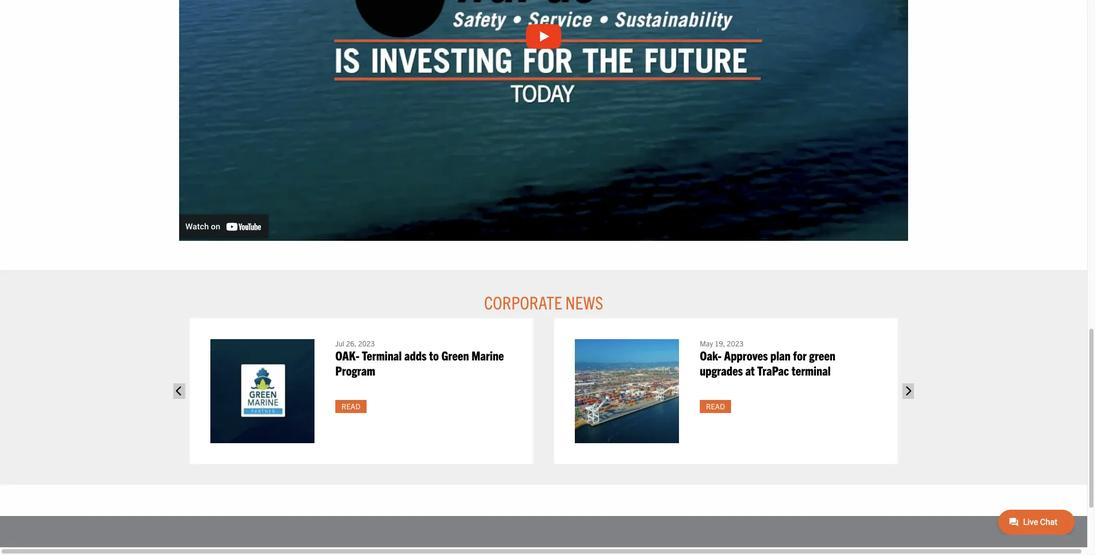 Task type: describe. For each thing, give the bounding box(es) containing it.
program
[[335, 363, 375, 378]]

2023 for terminal
[[358, 339, 375, 348]]

may 19, 2023 oak- approves plan for green upgrades at trapac terminal
[[700, 339, 836, 378]]

corporate news main content
[[169, 0, 919, 485]]

green
[[809, 348, 836, 363]]

oak-
[[335, 348, 360, 363]]

approves
[[724, 348, 768, 363]]

trapac
[[758, 363, 789, 378]]

adds
[[404, 348, 427, 363]]

26,
[[346, 339, 357, 348]]

corporate
[[484, 291, 562, 314]]

to
[[429, 348, 439, 363]]

oak-
[[700, 348, 722, 363]]

2023 for approves
[[727, 339, 744, 348]]

at
[[746, 363, 755, 378]]

plan
[[771, 348, 791, 363]]



Task type: locate. For each thing, give the bounding box(es) containing it.
terminal
[[792, 363, 831, 378]]

upgrades
[[700, 363, 743, 378]]

read link down program
[[335, 400, 367, 413]]

read
[[342, 402, 361, 411], [706, 402, 725, 411]]

read link for oak- approves plan for green upgrades at trapac terminal
[[700, 400, 731, 413]]

2023
[[358, 339, 375, 348], [727, 339, 744, 348]]

jul
[[335, 339, 344, 348]]

2 2023 from the left
[[727, 339, 744, 348]]

1 horizontal spatial read link
[[700, 400, 731, 413]]

corporate news
[[484, 291, 603, 314]]

footer
[[0, 516, 1088, 556]]

read down program
[[342, 402, 361, 411]]

2023 right 26,
[[358, 339, 375, 348]]

1 2023 from the left
[[358, 339, 375, 348]]

1 horizontal spatial read
[[706, 402, 725, 411]]

0 horizontal spatial 2023
[[358, 339, 375, 348]]

marine
[[472, 348, 504, 363]]

for
[[793, 348, 807, 363]]

may
[[700, 339, 713, 348]]

green
[[442, 348, 469, 363]]

read link
[[335, 400, 367, 413], [700, 400, 731, 413]]

news
[[566, 291, 603, 314]]

2 read link from the left
[[700, 400, 731, 413]]

read link for oak- terminal adds to green marine program
[[335, 400, 367, 413]]

read down upgrades
[[706, 402, 725, 411]]

jul 26, 2023 oak- terminal adds to green marine program
[[335, 339, 504, 378]]

1 read from the left
[[342, 402, 361, 411]]

read for oak- terminal adds to green marine program
[[342, 402, 361, 411]]

1 read link from the left
[[335, 400, 367, 413]]

terminal
[[362, 348, 402, 363]]

0 horizontal spatial read link
[[335, 400, 367, 413]]

read link down upgrades
[[700, 400, 731, 413]]

2023 inside may 19, 2023 oak- approves plan for green upgrades at trapac terminal
[[727, 339, 744, 348]]

1 horizontal spatial 2023
[[727, 339, 744, 348]]

19,
[[715, 339, 725, 348]]

0 horizontal spatial read
[[342, 402, 361, 411]]

2023 right 19,
[[727, 339, 744, 348]]

read for oak- approves plan for green upgrades at trapac terminal
[[706, 402, 725, 411]]

2 read from the left
[[706, 402, 725, 411]]

2023 inside jul 26, 2023 oak- terminal adds to green marine program
[[358, 339, 375, 348]]

solid image
[[173, 384, 185, 399]]



Task type: vqa. For each thing, say whether or not it's contained in the screenshot.
Benefit
no



